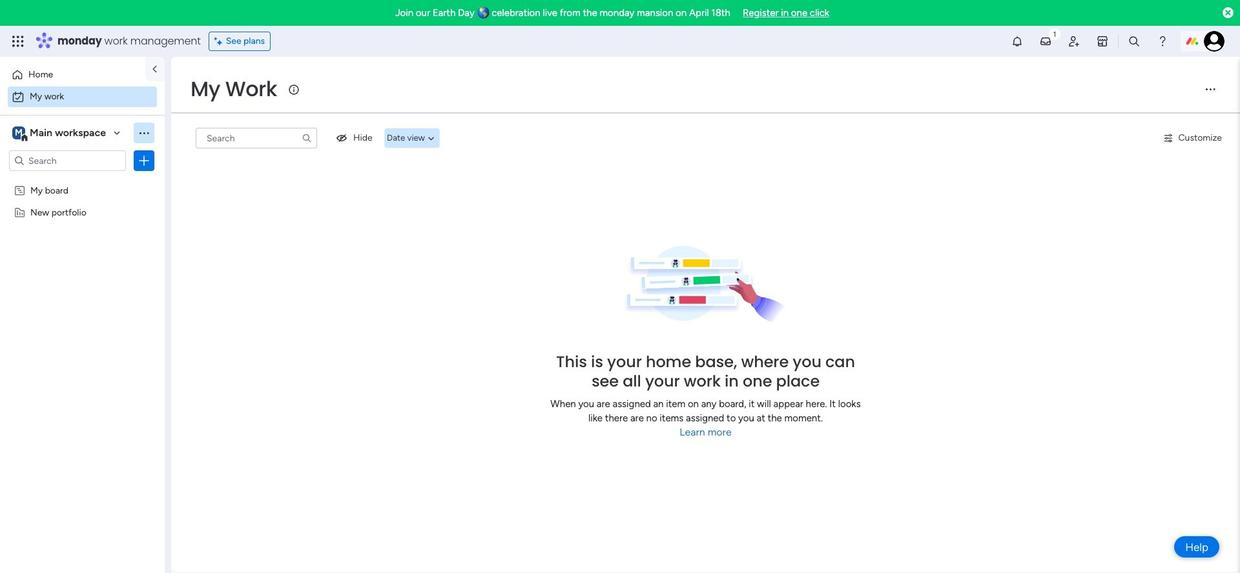 Task type: describe. For each thing, give the bounding box(es) containing it.
Filter dashboard by text search field
[[196, 128, 317, 149]]

Search in workspace field
[[27, 153, 108, 168]]

search image
[[302, 133, 312, 143]]

see plans image
[[214, 34, 226, 48]]

notifications image
[[1011, 35, 1024, 48]]

2 vertical spatial option
[[0, 179, 165, 181]]

update feed image
[[1040, 35, 1053, 48]]

jacob simon image
[[1204, 31, 1225, 52]]

workspace selection element
[[12, 125, 108, 142]]

options image
[[138, 154, 151, 167]]

menu image
[[1204, 83, 1217, 96]]



Task type: vqa. For each thing, say whether or not it's contained in the screenshot.
1st Status from the top of the page
no



Task type: locate. For each thing, give the bounding box(es) containing it.
search everything image
[[1128, 35, 1141, 48]]

None search field
[[196, 128, 317, 149]]

invite members image
[[1068, 35, 1081, 48]]

option
[[8, 65, 138, 85], [8, 87, 157, 107], [0, 179, 165, 181]]

list box
[[0, 177, 165, 398]]

0 vertical spatial option
[[8, 65, 138, 85]]

monday marketplace image
[[1096, 35, 1109, 48]]

workspace options image
[[138, 126, 151, 139]]

1 image
[[1049, 26, 1061, 41]]

select product image
[[12, 35, 25, 48]]

workspace image
[[12, 126, 25, 140]]

help image
[[1157, 35, 1169, 48]]

welcome to my work feature image image
[[624, 246, 788, 325]]

1 vertical spatial option
[[8, 87, 157, 107]]



